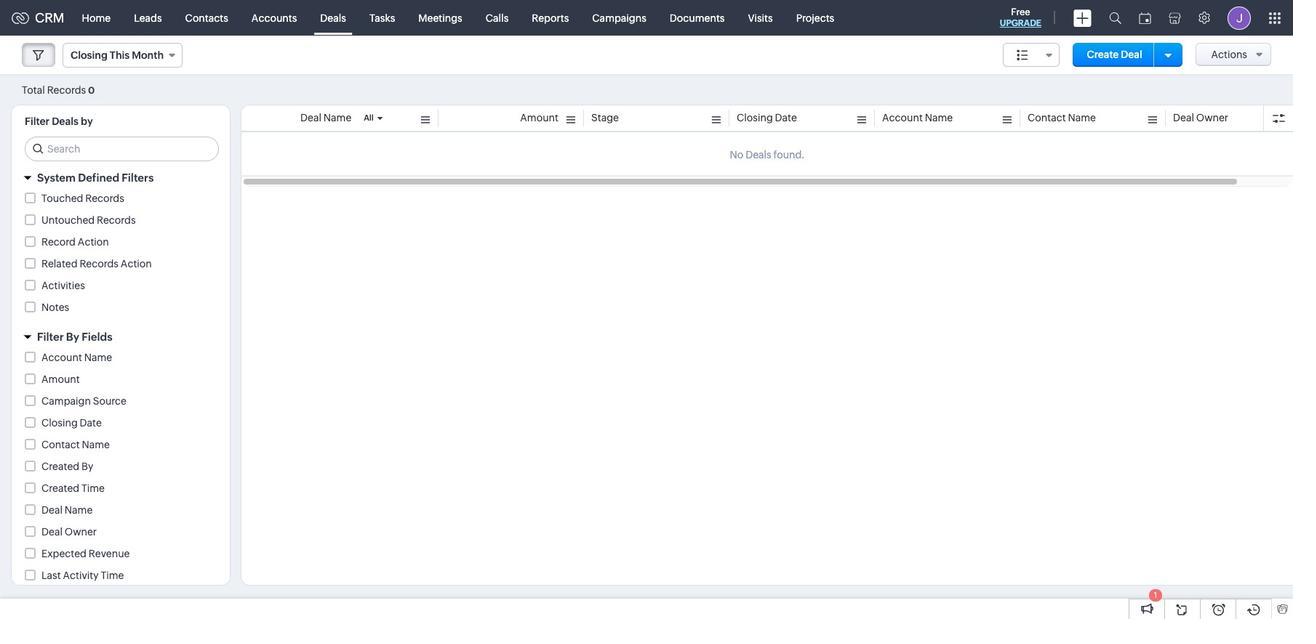 Task type: describe. For each thing, give the bounding box(es) containing it.
2 vertical spatial closing
[[41, 418, 78, 429]]

system defined filters button
[[12, 165, 230, 191]]

crm link
[[12, 10, 64, 25]]

1 horizontal spatial owner
[[1196, 112, 1229, 124]]

leads
[[134, 12, 162, 24]]

1 vertical spatial closing
[[737, 112, 773, 124]]

touched
[[41, 193, 83, 204]]

0 horizontal spatial action
[[78, 236, 109, 248]]

accounts
[[252, 12, 297, 24]]

expected revenue
[[41, 548, 130, 560]]

campaigns
[[592, 12, 647, 24]]

calls link
[[474, 0, 520, 35]]

notes
[[41, 302, 69, 314]]

created for created by
[[41, 461, 79, 473]]

0 vertical spatial time
[[81, 483, 105, 495]]

defined
[[78, 172, 119, 184]]

related records action
[[41, 258, 152, 270]]

0
[[88, 85, 95, 96]]

visits
[[748, 12, 773, 24]]

total records 0
[[22, 84, 95, 96]]

0 horizontal spatial closing date
[[41, 418, 102, 429]]

stage
[[591, 112, 619, 124]]

projects
[[796, 12, 835, 24]]

contacts
[[185, 12, 228, 24]]

0 horizontal spatial contact name
[[41, 439, 110, 451]]

0 horizontal spatial deals
[[52, 116, 79, 127]]

0 horizontal spatial amount
[[41, 374, 80, 386]]

1 horizontal spatial account
[[882, 112, 923, 124]]

filter by fields button
[[12, 324, 230, 350]]

last activity time
[[41, 570, 124, 582]]

profile element
[[1219, 0, 1260, 35]]

by for filter
[[66, 331, 79, 343]]

campaign source
[[41, 396, 127, 407]]

0 horizontal spatial deal owner
[[41, 527, 97, 538]]

1 vertical spatial account
[[41, 352, 82, 364]]

reports link
[[520, 0, 581, 35]]

projects link
[[785, 0, 846, 35]]

1 vertical spatial date
[[80, 418, 102, 429]]

month
[[132, 49, 164, 61]]

home link
[[70, 0, 122, 35]]

total
[[22, 84, 45, 96]]

by
[[81, 116, 93, 127]]

free upgrade
[[1000, 7, 1042, 28]]

upgrade
[[1000, 18, 1042, 28]]

search element
[[1101, 0, 1130, 36]]

home
[[82, 12, 111, 24]]

touched records
[[41, 193, 124, 204]]

documents
[[670, 12, 725, 24]]

1 vertical spatial owner
[[65, 527, 97, 538]]

1 horizontal spatial deal owner
[[1173, 112, 1229, 124]]

reports
[[532, 12, 569, 24]]

filter deals by
[[25, 116, 93, 127]]

activities
[[41, 280, 85, 292]]

deals link
[[309, 0, 358, 35]]

create menu image
[[1074, 9, 1092, 27]]

1 vertical spatial contact
[[41, 439, 80, 451]]

by for created
[[81, 461, 93, 473]]

create deal button
[[1073, 43, 1157, 67]]

tasks link
[[358, 0, 407, 35]]

deal inside button
[[1121, 49, 1143, 60]]

record action
[[41, 236, 109, 248]]

create
[[1087, 49, 1119, 60]]



Task type: locate. For each thing, give the bounding box(es) containing it.
None field
[[1003, 43, 1060, 67]]

action
[[78, 236, 109, 248], [121, 258, 152, 270]]

untouched
[[41, 215, 95, 226]]

created down created by
[[41, 483, 79, 495]]

create menu element
[[1065, 0, 1101, 35]]

Search text field
[[25, 137, 218, 161]]

owner
[[1196, 112, 1229, 124], [65, 527, 97, 538]]

crm
[[35, 10, 64, 25]]

0 vertical spatial date
[[775, 112, 797, 124]]

contacts link
[[174, 0, 240, 35]]

closing inside field
[[71, 49, 108, 61]]

source
[[93, 396, 127, 407]]

1 horizontal spatial contact
[[1028, 112, 1066, 124]]

1 created from the top
[[41, 461, 79, 473]]

activity
[[63, 570, 99, 582]]

meetings
[[418, 12, 462, 24]]

name
[[324, 112, 352, 124], [925, 112, 953, 124], [1068, 112, 1096, 124], [84, 352, 112, 364], [82, 439, 110, 451], [65, 505, 93, 516]]

calendar image
[[1139, 12, 1151, 24]]

created time
[[41, 483, 105, 495]]

action up "related records action"
[[78, 236, 109, 248]]

1 horizontal spatial account name
[[882, 112, 953, 124]]

records for touched
[[85, 193, 124, 204]]

0 vertical spatial filter
[[25, 116, 50, 127]]

1 vertical spatial closing date
[[41, 418, 102, 429]]

deal owner up expected
[[41, 527, 97, 538]]

contact
[[1028, 112, 1066, 124], [41, 439, 80, 451]]

1 vertical spatial filter
[[37, 331, 64, 343]]

profile image
[[1228, 6, 1251, 29]]

time
[[81, 483, 105, 495], [101, 570, 124, 582]]

revenue
[[89, 548, 130, 560]]

0 vertical spatial created
[[41, 461, 79, 473]]

leads link
[[122, 0, 174, 35]]

create deal
[[1087, 49, 1143, 60]]

0 vertical spatial owner
[[1196, 112, 1229, 124]]

tasks
[[369, 12, 395, 24]]

1 vertical spatial deal name
[[41, 505, 93, 516]]

records for total
[[47, 84, 86, 96]]

time down created by
[[81, 483, 105, 495]]

0 horizontal spatial account
[[41, 352, 82, 364]]

created
[[41, 461, 79, 473], [41, 483, 79, 495]]

1 vertical spatial time
[[101, 570, 124, 582]]

filters
[[122, 172, 154, 184]]

closing this month
[[71, 49, 164, 61]]

fields
[[82, 331, 112, 343]]

deal owner down actions
[[1173, 112, 1229, 124]]

deal owner
[[1173, 112, 1229, 124], [41, 527, 97, 538]]

record
[[41, 236, 76, 248]]

0 vertical spatial deal owner
[[1173, 112, 1229, 124]]

0 vertical spatial contact
[[1028, 112, 1066, 124]]

records for untouched
[[97, 215, 136, 226]]

1
[[1154, 591, 1157, 600]]

filter by fields
[[37, 331, 112, 343]]

records for related
[[80, 258, 119, 270]]

accounts link
[[240, 0, 309, 35]]

logo image
[[12, 12, 29, 24]]

deal name
[[300, 112, 352, 124], [41, 505, 93, 516]]

meetings link
[[407, 0, 474, 35]]

records
[[47, 84, 86, 96], [85, 193, 124, 204], [97, 215, 136, 226], [80, 258, 119, 270]]

expected
[[41, 548, 87, 560]]

account name
[[882, 112, 953, 124], [41, 352, 112, 364]]

contact down size icon
[[1028, 112, 1066, 124]]

actions
[[1211, 49, 1248, 60]]

0 vertical spatial by
[[66, 331, 79, 343]]

2 created from the top
[[41, 483, 79, 495]]

closing date
[[737, 112, 797, 124], [41, 418, 102, 429]]

created up created time
[[41, 461, 79, 473]]

owner down actions
[[1196, 112, 1229, 124]]

1 vertical spatial deals
[[52, 116, 79, 127]]

all
[[364, 113, 374, 122]]

owner up expected revenue
[[65, 527, 97, 538]]

1 vertical spatial created
[[41, 483, 79, 495]]

search image
[[1109, 12, 1122, 24]]

system
[[37, 172, 76, 184]]

deal name down created time
[[41, 505, 93, 516]]

amount left stage
[[520, 112, 559, 124]]

filter
[[25, 116, 50, 127], [37, 331, 64, 343]]

contact name
[[1028, 112, 1096, 124], [41, 439, 110, 451]]

by
[[66, 331, 79, 343], [81, 461, 93, 473]]

filter for filter by fields
[[37, 331, 64, 343]]

0 vertical spatial action
[[78, 236, 109, 248]]

system defined filters
[[37, 172, 154, 184]]

0 vertical spatial account name
[[882, 112, 953, 124]]

0 vertical spatial contact name
[[1028, 112, 1096, 124]]

account
[[882, 112, 923, 124], [41, 352, 82, 364]]

amount up campaign
[[41, 374, 80, 386]]

size image
[[1017, 49, 1028, 62]]

by left fields
[[66, 331, 79, 343]]

0 horizontal spatial account name
[[41, 352, 112, 364]]

records left "0"
[[47, 84, 86, 96]]

1 vertical spatial amount
[[41, 374, 80, 386]]

related
[[41, 258, 78, 270]]

deals
[[320, 12, 346, 24], [52, 116, 79, 127]]

records down "defined"
[[85, 193, 124, 204]]

1 horizontal spatial amount
[[520, 112, 559, 124]]

filter down the notes
[[37, 331, 64, 343]]

created by
[[41, 461, 93, 473]]

campaigns link
[[581, 0, 658, 35]]

0 horizontal spatial owner
[[65, 527, 97, 538]]

0 horizontal spatial deal name
[[41, 505, 93, 516]]

0 horizontal spatial by
[[66, 331, 79, 343]]

filter inside dropdown button
[[37, 331, 64, 343]]

visits link
[[736, 0, 785, 35]]

0 vertical spatial deal name
[[300, 112, 352, 124]]

filter for filter deals by
[[25, 116, 50, 127]]

1 vertical spatial contact name
[[41, 439, 110, 451]]

calls
[[486, 12, 509, 24]]

1 horizontal spatial closing date
[[737, 112, 797, 124]]

created for created time
[[41, 483, 79, 495]]

1 horizontal spatial by
[[81, 461, 93, 473]]

time down revenue
[[101, 570, 124, 582]]

1 horizontal spatial deals
[[320, 12, 346, 24]]

contact up created by
[[41, 439, 80, 451]]

1 vertical spatial account name
[[41, 352, 112, 364]]

records down touched records
[[97, 215, 136, 226]]

1 vertical spatial deal owner
[[41, 527, 97, 538]]

action down untouched records
[[121, 258, 152, 270]]

free
[[1011, 7, 1030, 17]]

documents link
[[658, 0, 736, 35]]

0 vertical spatial account
[[882, 112, 923, 124]]

1 horizontal spatial date
[[775, 112, 797, 124]]

1 horizontal spatial contact name
[[1028, 112, 1096, 124]]

1 horizontal spatial action
[[121, 258, 152, 270]]

deal
[[1121, 49, 1143, 60], [300, 112, 322, 124], [1173, 112, 1194, 124], [41, 505, 63, 516], [41, 527, 63, 538]]

by inside dropdown button
[[66, 331, 79, 343]]

0 horizontal spatial contact
[[41, 439, 80, 451]]

untouched records
[[41, 215, 136, 226]]

closing
[[71, 49, 108, 61], [737, 112, 773, 124], [41, 418, 78, 429]]

Closing This Month field
[[63, 43, 183, 68]]

by up created time
[[81, 461, 93, 473]]

0 vertical spatial amount
[[520, 112, 559, 124]]

date
[[775, 112, 797, 124], [80, 418, 102, 429]]

deals left by
[[52, 116, 79, 127]]

0 vertical spatial closing date
[[737, 112, 797, 124]]

records down record action in the left top of the page
[[80, 258, 119, 270]]

1 horizontal spatial deal name
[[300, 112, 352, 124]]

0 horizontal spatial date
[[80, 418, 102, 429]]

campaign
[[41, 396, 91, 407]]

0 vertical spatial closing
[[71, 49, 108, 61]]

amount
[[520, 112, 559, 124], [41, 374, 80, 386]]

filter down total
[[25, 116, 50, 127]]

0 vertical spatial deals
[[320, 12, 346, 24]]

1 vertical spatial action
[[121, 258, 152, 270]]

last
[[41, 570, 61, 582]]

deals left tasks
[[320, 12, 346, 24]]

this
[[110, 49, 130, 61]]

deal name left all
[[300, 112, 352, 124]]

1 vertical spatial by
[[81, 461, 93, 473]]



Task type: vqa. For each thing, say whether or not it's contained in the screenshot.
The 1
yes



